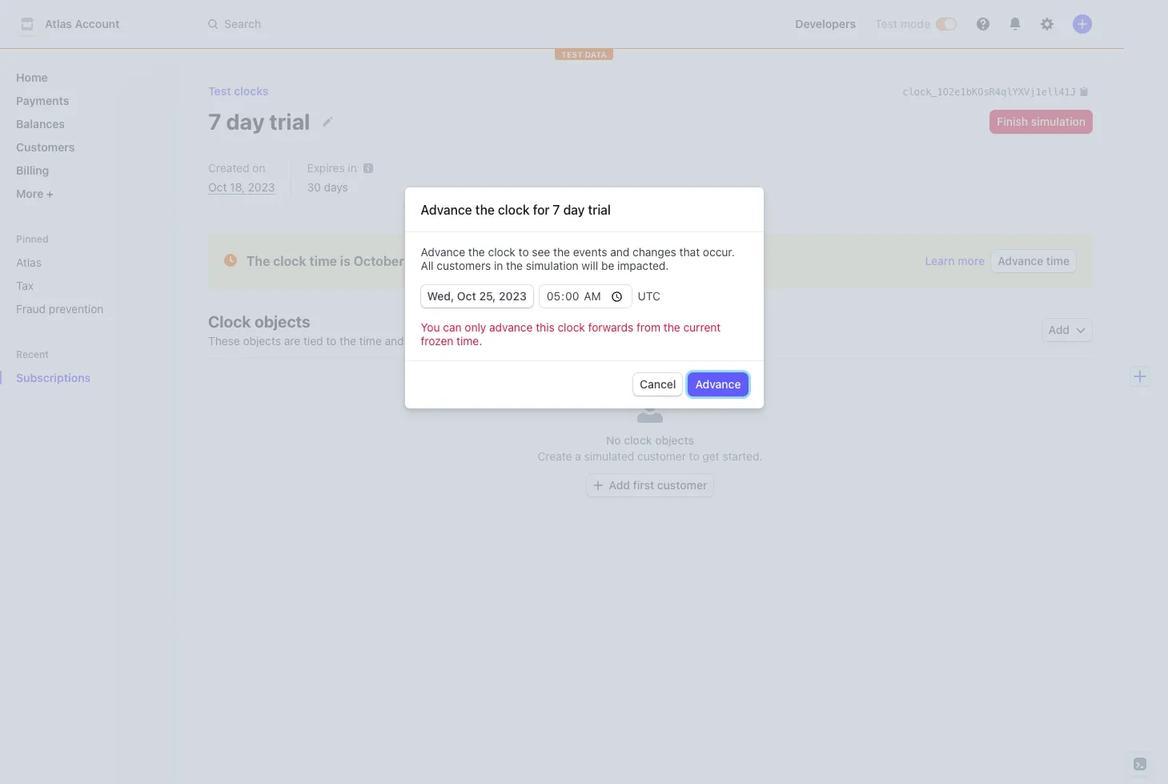 Task type: describe. For each thing, give the bounding box(es) containing it.
and inside advance the clock to see the events and changes that occur. all customers in the simulation will be impacted.
[[611, 245, 630, 259]]

payments
[[16, 94, 69, 107]]

and inside clock objects these objects are tied to the time and existence of this clock.
[[385, 334, 404, 348]]

to inside no clock objects create a simulated customer to get started.
[[690, 449, 700, 463]]

pm
[[514, 254, 534, 268]]

more button
[[10, 180, 163, 207]]

existence
[[407, 334, 457, 348]]

Search search field
[[199, 9, 651, 39]]

2023 inside wed, oct 25, 2023 button
[[499, 289, 527, 303]]

add first customer button
[[587, 474, 714, 497]]

simulated
[[585, 449, 635, 463]]

in inside advance the clock to see the events and changes that occur. all customers in the simulation will be impacted.
[[494, 259, 503, 273]]

created
[[208, 161, 249, 175]]

forwards
[[589, 321, 634, 334]]

pinned element
[[10, 249, 163, 322]]

prevention
[[49, 302, 104, 316]]

the inside you can only advance this clock forwards from the current frozen time.
[[664, 321, 681, 334]]

billing link
[[10, 157, 163, 183]]

fraud prevention
[[16, 302, 104, 316]]

the up wed, oct 25, 2023
[[469, 245, 485, 259]]

you
[[421, 321, 440, 334]]

search
[[224, 17, 261, 30]]

to inside clock objects these objects are tied to the time and existence of this clock.
[[326, 334, 337, 348]]

developers link
[[789, 11, 863, 37]]

mode
[[901, 17, 931, 30]]

test
[[562, 50, 583, 59]]

atlas account
[[45, 17, 120, 30]]

recent navigation links element
[[0, 348, 176, 391]]

home
[[16, 71, 48, 84]]

clock right the the
[[273, 254, 307, 268]]

add for add
[[1049, 323, 1070, 336]]

a
[[575, 449, 582, 463]]

on
[[253, 161, 265, 175]]

svg image
[[1077, 325, 1086, 335]]

clock_1o2e1bkosr4qlyxvj1ell41j
[[903, 87, 1077, 98]]

to inside advance the clock to see the events and changes that occur. all customers in the simulation will be impacted.
[[519, 245, 529, 259]]

no
[[606, 433, 621, 447]]

advance button
[[689, 374, 748, 396]]

add button
[[1043, 319, 1093, 341]]

oct inside created on oct 18, 2023
[[208, 180, 227, 194]]

oct inside button
[[457, 289, 477, 303]]

events
[[573, 245, 608, 259]]

is
[[340, 254, 351, 268]]

customer inside no clock objects create a simulated customer to get started.
[[638, 449, 687, 463]]

be
[[602, 259, 615, 273]]

0 horizontal spatial day
[[226, 108, 265, 134]]

advance the clock to see the events and changes that occur. all customers in the simulation will be impacted.
[[421, 245, 735, 273]]

clock
[[208, 312, 251, 331]]

more
[[958, 254, 986, 268]]

subscriptions link
[[10, 365, 141, 391]]

0 vertical spatial trial
[[270, 108, 310, 134]]

customers
[[16, 140, 75, 154]]

clock left for
[[498, 203, 530, 217]]

customers link
[[10, 134, 163, 160]]

test mode
[[876, 17, 931, 30]]

1 vertical spatial objects
[[243, 334, 281, 348]]

subscriptions
[[16, 371, 91, 385]]

see
[[532, 245, 551, 259]]

0 horizontal spatial time
[[310, 254, 337, 268]]

only
[[465, 321, 487, 334]]

advance time
[[998, 254, 1070, 268]]

impacted.
[[618, 259, 669, 273]]

the inside clock objects these objects are tied to the time and existence of this clock.
[[340, 334, 356, 348]]

1 vertical spatial 2023
[[431, 254, 463, 268]]

balances link
[[10, 111, 163, 137]]

atlas for atlas account
[[45, 17, 72, 30]]

created on oct 18, 2023
[[208, 161, 275, 194]]

balances
[[16, 117, 65, 131]]

this inside you can only advance this clock forwards from the current frozen time.
[[536, 321, 555, 334]]

clock.
[[495, 334, 526, 348]]

wed, oct 25, 2023 button
[[421, 285, 534, 308]]

test clocks
[[208, 84, 269, 98]]

you can only advance this clock forwards from the current frozen time.
[[421, 321, 721, 348]]

1 vertical spatial trial
[[588, 203, 611, 217]]

the left see at the left of the page
[[506, 259, 523, 273]]

clocks
[[234, 84, 269, 98]]

developers
[[796, 17, 856, 30]]

customer inside button
[[658, 478, 708, 492]]

30
[[307, 180, 321, 194]]

fraud
[[16, 302, 46, 316]]

test data
[[562, 50, 607, 59]]

5:00
[[482, 254, 511, 268]]

expires
[[307, 161, 345, 175]]

started.
[[723, 449, 763, 463]]

first
[[633, 478, 655, 492]]

create
[[538, 449, 572, 463]]

customers
[[437, 259, 491, 273]]

cancel button
[[634, 374, 683, 396]]

wed, oct 25, 2023
[[427, 289, 527, 303]]

the right see at the left of the page
[[554, 245, 570, 259]]

30 days
[[307, 180, 348, 194]]

fraud prevention link
[[10, 296, 163, 322]]

1 horizontal spatial utc
[[638, 289, 661, 303]]

advance time button
[[992, 250, 1077, 272]]

of
[[460, 334, 470, 348]]

will
[[582, 259, 599, 273]]

for
[[533, 203, 550, 217]]

advance the clock for 7 day trial
[[421, 203, 611, 217]]



Task type: locate. For each thing, give the bounding box(es) containing it.
svg image
[[593, 481, 603, 490]]

add right svg icon
[[609, 478, 631, 492]]

1 vertical spatial to
[[326, 334, 337, 348]]

time right tied
[[359, 334, 382, 348]]

advance inside advance time 'button'
[[998, 254, 1044, 268]]

trial up expires
[[270, 108, 310, 134]]

7 day trial
[[208, 108, 310, 134]]

1 horizontal spatial 25,
[[479, 289, 496, 303]]

0 vertical spatial simulation
[[1032, 114, 1086, 128]]

2 horizontal spatial 2023
[[499, 289, 527, 303]]

core navigation links element
[[10, 64, 163, 207]]

time
[[310, 254, 337, 268], [1047, 254, 1070, 268], [359, 334, 382, 348]]

1 vertical spatial in
[[494, 259, 503, 273]]

2023 up advance
[[499, 289, 527, 303]]

add left svg image
[[1049, 323, 1070, 336]]

advance down the "current"
[[696, 378, 741, 391]]

get
[[703, 449, 720, 463]]

1 vertical spatial simulation
[[526, 259, 579, 273]]

oct right wed,
[[457, 289, 477, 303]]

25, right october
[[408, 254, 428, 268]]

the up 5:00
[[476, 203, 495, 217]]

18,
[[230, 180, 245, 194]]

the right tied
[[340, 334, 356, 348]]

no clock objects create a simulated customer to get started.
[[538, 433, 763, 463]]

time up add popup button
[[1047, 254, 1070, 268]]

time left is
[[310, 254, 337, 268]]

can
[[443, 321, 462, 334]]

this right advance
[[536, 321, 555, 334]]

more
[[16, 187, 46, 200]]

utc down impacted.
[[638, 289, 661, 303]]

simulation inside advance the clock to see the events and changes that occur. all customers in the simulation will be impacted.
[[526, 259, 579, 273]]

0 vertical spatial 25,
[[408, 254, 428, 268]]

this inside clock objects these objects are tied to the time and existence of this clock.
[[473, 334, 492, 348]]

atlas
[[45, 17, 72, 30], [16, 256, 42, 269]]

add inside popup button
[[1049, 323, 1070, 336]]

test left 'mode'
[[876, 17, 898, 30]]

utc
[[537, 254, 564, 268], [638, 289, 661, 303]]

atlas for atlas
[[16, 256, 42, 269]]

0 horizontal spatial 2023
[[248, 180, 275, 194]]

0 vertical spatial add
[[1049, 323, 1070, 336]]

1 horizontal spatial to
[[519, 245, 529, 259]]

changes
[[633, 245, 677, 259]]

simulation left will on the top
[[526, 259, 579, 273]]

7
[[208, 108, 221, 134], [553, 203, 560, 217]]

the clock time is october 25, 2023 at 5:00 pm utc
[[247, 254, 564, 268]]

1 horizontal spatial atlas
[[45, 17, 72, 30]]

2 vertical spatial to
[[690, 449, 700, 463]]

this right of
[[473, 334, 492, 348]]

time inside 'button'
[[1047, 254, 1070, 268]]

1 vertical spatial day
[[564, 203, 585, 217]]

from
[[637, 321, 661, 334]]

1 horizontal spatial test
[[876, 17, 898, 30]]

1 vertical spatial customer
[[658, 478, 708, 492]]

the
[[247, 254, 270, 268]]

customer
[[638, 449, 687, 463], [658, 478, 708, 492]]

expires in
[[307, 161, 357, 175]]

1 horizontal spatial day
[[564, 203, 585, 217]]

1 horizontal spatial in
[[494, 259, 503, 273]]

0 vertical spatial 7
[[208, 108, 221, 134]]

0 vertical spatial in
[[348, 161, 357, 175]]

advance
[[421, 203, 472, 217], [421, 245, 466, 259], [998, 254, 1044, 268], [696, 378, 741, 391]]

tax
[[16, 279, 34, 292]]

finish simulation
[[998, 114, 1086, 128]]

atlas account button
[[16, 13, 136, 35]]

finish simulation button
[[991, 110, 1093, 133]]

1 vertical spatial and
[[385, 334, 404, 348]]

atlas down "pinned"
[[16, 256, 42, 269]]

0 horizontal spatial 25,
[[408, 254, 428, 268]]

2023
[[248, 180, 275, 194], [431, 254, 463, 268], [499, 289, 527, 303]]

2 vertical spatial objects
[[656, 433, 695, 447]]

1 horizontal spatial and
[[611, 245, 630, 259]]

tax link
[[10, 272, 163, 299]]

atlas left account
[[45, 17, 72, 30]]

objects left the are
[[243, 334, 281, 348]]

payments link
[[10, 87, 163, 114]]

7 down the test clocks link
[[208, 108, 221, 134]]

0 horizontal spatial trial
[[270, 108, 310, 134]]

clock inside advance the clock to see the events and changes that occur. all customers in the simulation will be impacted.
[[488, 245, 516, 259]]

day down clocks
[[226, 108, 265, 134]]

oct
[[208, 180, 227, 194], [457, 289, 477, 303]]

days
[[324, 180, 348, 194]]

add first customer
[[609, 478, 708, 492]]

2023 left at
[[431, 254, 463, 268]]

wed,
[[427, 289, 454, 303]]

atlas inside atlas account button
[[45, 17, 72, 30]]

7 right for
[[553, 203, 560, 217]]

add for add first customer
[[609, 478, 631, 492]]

1 horizontal spatial simulation
[[1032, 114, 1086, 128]]

0 horizontal spatial test
[[208, 84, 231, 98]]

1 horizontal spatial this
[[536, 321, 555, 334]]

objects up add first customer
[[656, 433, 695, 447]]

2 horizontal spatial to
[[690, 449, 700, 463]]

customer up add first customer
[[638, 449, 687, 463]]

1 horizontal spatial 2023
[[431, 254, 463, 268]]

to right tied
[[326, 334, 337, 348]]

clock inside you can only advance this clock forwards from the current frozen time.
[[558, 321, 586, 334]]

to left see at the left of the page
[[519, 245, 529, 259]]

test clocks link
[[208, 84, 269, 98]]

objects inside no clock objects create a simulated customer to get started.
[[656, 433, 695, 447]]

time inside clock objects these objects are tied to the time and existence of this clock.
[[359, 334, 382, 348]]

home link
[[10, 64, 163, 91]]

0 horizontal spatial add
[[609, 478, 631, 492]]

learn more link
[[926, 253, 986, 269]]

1 horizontal spatial time
[[359, 334, 382, 348]]

1 vertical spatial add
[[609, 478, 631, 492]]

october
[[354, 254, 405, 268]]

1 horizontal spatial 7
[[553, 203, 560, 217]]

0 horizontal spatial simulation
[[526, 259, 579, 273]]

recent
[[16, 349, 49, 361]]

0 vertical spatial to
[[519, 245, 529, 259]]

advance
[[490, 321, 533, 334]]

day
[[226, 108, 265, 134], [564, 203, 585, 217]]

1 horizontal spatial add
[[1049, 323, 1070, 336]]

advance for advance time
[[998, 254, 1044, 268]]

clock objects these objects are tied to the time and existence of this clock.
[[208, 312, 526, 348]]

25, up only
[[479, 289, 496, 303]]

and left existence
[[385, 334, 404, 348]]

cancel
[[640, 378, 677, 391]]

0 horizontal spatial and
[[385, 334, 404, 348]]

simulation
[[1032, 114, 1086, 128], [526, 259, 579, 273]]

trial up events
[[588, 203, 611, 217]]

atlas link
[[10, 249, 163, 276]]

0 horizontal spatial in
[[348, 161, 357, 175]]

finish
[[998, 114, 1029, 128]]

data
[[585, 50, 607, 59]]

0 vertical spatial day
[[226, 108, 265, 134]]

learn
[[926, 254, 956, 268]]

oct 18, 2023 button
[[208, 179, 275, 195]]

objects up the are
[[255, 312, 311, 331]]

0 horizontal spatial utc
[[537, 254, 564, 268]]

00:00 time field
[[540, 285, 632, 308]]

clock right at
[[488, 245, 516, 259]]

0 vertical spatial oct
[[208, 180, 227, 194]]

2 horizontal spatial time
[[1047, 254, 1070, 268]]

billing
[[16, 163, 49, 177]]

2 vertical spatial 2023
[[499, 289, 527, 303]]

objects
[[255, 312, 311, 331], [243, 334, 281, 348], [656, 433, 695, 447]]

learn more
[[926, 254, 986, 268]]

0 horizontal spatial oct
[[208, 180, 227, 194]]

1 vertical spatial atlas
[[16, 256, 42, 269]]

atlas inside atlas link
[[16, 256, 42, 269]]

0 vertical spatial test
[[876, 17, 898, 30]]

clock inside no clock objects create a simulated customer to get started.
[[624, 433, 653, 447]]

test left clocks
[[208, 84, 231, 98]]

in
[[348, 161, 357, 175], [494, 259, 503, 273]]

pinned navigation links element
[[10, 232, 163, 322]]

and
[[611, 245, 630, 259], [385, 334, 404, 348]]

advance for advance the clock to see the events and changes that occur. all customers in the simulation will be impacted.
[[421, 245, 466, 259]]

advance inside advance the clock to see the events and changes that occur. all customers in the simulation will be impacted.
[[421, 245, 466, 259]]

occur.
[[703, 245, 735, 259]]

test for test mode
[[876, 17, 898, 30]]

advance right more
[[998, 254, 1044, 268]]

0 vertical spatial customer
[[638, 449, 687, 463]]

that
[[680, 245, 700, 259]]

all
[[421, 259, 434, 273]]

0 vertical spatial atlas
[[45, 17, 72, 30]]

test
[[876, 17, 898, 30], [208, 84, 231, 98]]

at
[[466, 254, 479, 268]]

2023 down on at the left top of the page
[[248, 180, 275, 194]]

in left pm at the left of the page
[[494, 259, 503, 273]]

in up days
[[348, 161, 357, 175]]

the right "from"
[[664, 321, 681, 334]]

time.
[[457, 334, 483, 348]]

advance up at
[[421, 203, 472, 217]]

clock right no
[[624, 433, 653, 447]]

0 horizontal spatial this
[[473, 334, 492, 348]]

1 vertical spatial utc
[[638, 289, 661, 303]]

0 vertical spatial utc
[[537, 254, 564, 268]]

1 vertical spatial test
[[208, 84, 231, 98]]

0 vertical spatial 2023
[[248, 180, 275, 194]]

advance inside advance 'button'
[[696, 378, 741, 391]]

0 vertical spatial and
[[611, 245, 630, 259]]

test for test clocks
[[208, 84, 231, 98]]

advance for advance the clock for 7 day trial
[[421, 203, 472, 217]]

simulation right 'finish' at the right of the page
[[1032, 114, 1086, 128]]

0 horizontal spatial 7
[[208, 108, 221, 134]]

clock
[[498, 203, 530, 217], [488, 245, 516, 259], [273, 254, 307, 268], [558, 321, 586, 334], [624, 433, 653, 447]]

2023 inside created on oct 18, 2023
[[248, 180, 275, 194]]

customer right first
[[658, 478, 708, 492]]

frozen
[[421, 334, 454, 348]]

clock down "00:00" time field
[[558, 321, 586, 334]]

1 horizontal spatial oct
[[457, 289, 477, 303]]

clock_1o2e1bkosr4qlyxvj1ell41j button
[[903, 83, 1090, 99]]

0 horizontal spatial to
[[326, 334, 337, 348]]

1 horizontal spatial trial
[[588, 203, 611, 217]]

1 vertical spatial 7
[[553, 203, 560, 217]]

add inside button
[[609, 478, 631, 492]]

utc right pm at the left of the page
[[537, 254, 564, 268]]

0 vertical spatial objects
[[255, 312, 311, 331]]

these
[[208, 334, 240, 348]]

25, inside button
[[479, 289, 496, 303]]

1 vertical spatial oct
[[457, 289, 477, 303]]

oct left 18,
[[208, 180, 227, 194]]

to left get
[[690, 449, 700, 463]]

0 horizontal spatial atlas
[[16, 256, 42, 269]]

are
[[284, 334, 301, 348]]

account
[[75, 17, 120, 30]]

simulation inside button
[[1032, 114, 1086, 128]]

and right events
[[611, 245, 630, 259]]

advance left at
[[421, 245, 466, 259]]

tied
[[304, 334, 323, 348]]

1 vertical spatial 25,
[[479, 289, 496, 303]]

day right for
[[564, 203, 585, 217]]



Task type: vqa. For each thing, say whether or not it's contained in the screenshot.
"test mode" checkbox
no



